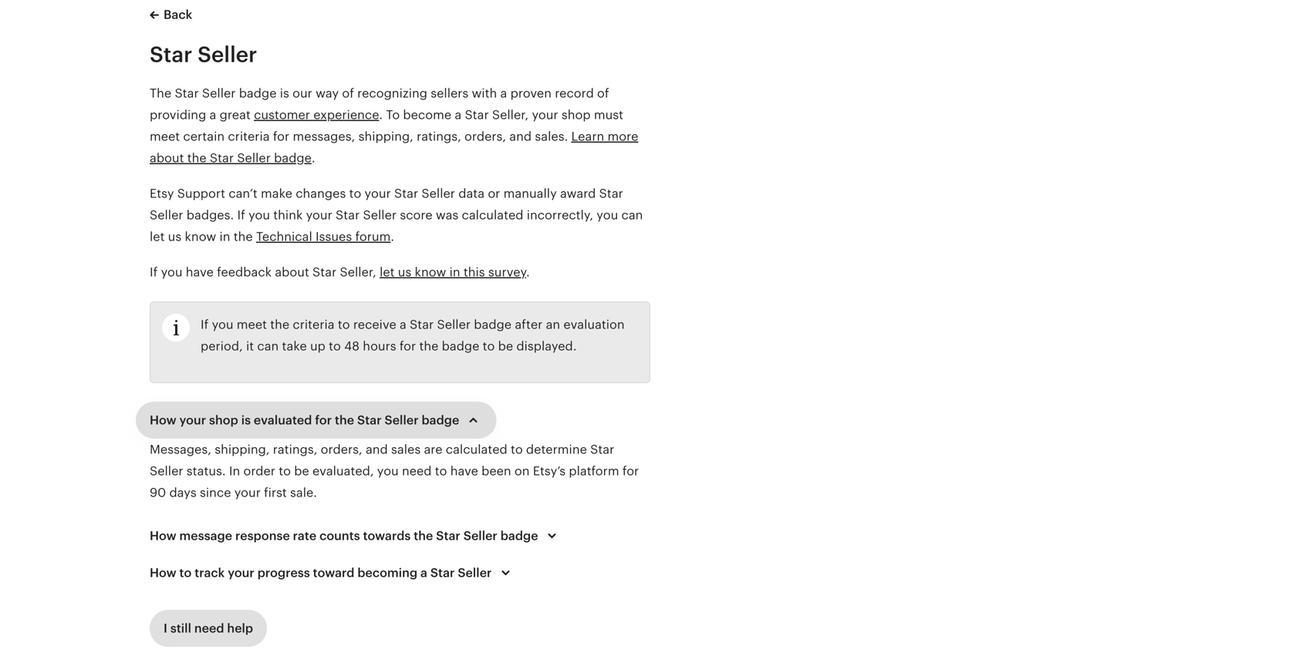 Task type: describe. For each thing, give the bounding box(es) containing it.
first
[[264, 486, 287, 500]]

if you meet the criteria to receive a star seller badge after an evaluation period, it can take up to 48 hours for the badge to be displayed.
[[201, 318, 625, 353]]

back link
[[150, 5, 192, 24]]

help
[[227, 622, 253, 636]]

a left great
[[209, 108, 216, 122]]

star down the technical issues forum .
[[313, 265, 337, 279]]

and inside . to become a star seller, your shop must meet certain criteria for messages, shipping, ratings, orders, and sales.
[[509, 130, 532, 144]]

how your shop is evaluated for the star seller badge
[[150, 414, 459, 427]]

hours
[[363, 339, 396, 353]]

seller inside the star seller badge is our way of recognizing sellers with a proven record of providing a great
[[202, 86, 236, 100]]

after
[[515, 318, 543, 332]]

orders, inside the messages, shipping, ratings, orders, and sales are calculated to determine star seller status. in order to be evaluated, you need to have been on etsy's platform for 90 days since your first sale.
[[321, 443, 362, 457]]

. down the messages,
[[312, 151, 315, 165]]

shipping, inside the messages, shipping, ratings, orders, and sales are calculated to determine star seller status. in order to be evaluated, you need to have been on etsy's platform for 90 days since your first sale.
[[215, 443, 270, 457]]

messages,
[[293, 130, 355, 144]]

for inside . to become a star seller, your shop must meet certain criteria for messages, shipping, ratings, orders, and sales.
[[273, 130, 290, 144]]

days
[[169, 486, 197, 500]]

1 horizontal spatial in
[[449, 265, 460, 279]]

must
[[594, 108, 623, 122]]

it
[[246, 339, 254, 353]]

badge inside how message response rate counts towards the star seller badge dropdown button
[[501, 529, 538, 543]]

your inside . to become a star seller, your shop must meet certain criteria for messages, shipping, ratings, orders, and sales.
[[532, 108, 558, 122]]

more
[[608, 130, 638, 144]]

forum
[[355, 230, 391, 244]]

sellers
[[431, 86, 469, 100]]

etsy support can't make changes to your star seller data or manually award star seller badges. if you think your star seller score was calculated incorrectly, you can let us know in the
[[150, 187, 643, 244]]

about inside "learn more about the star seller badge"
[[150, 151, 184, 165]]

to down are
[[435, 464, 447, 478]]

experience
[[313, 108, 379, 122]]

the up evaluated,
[[335, 414, 354, 427]]

technical issues forum .
[[256, 230, 394, 244]]

1 horizontal spatial let
[[380, 265, 395, 279]]

award
[[560, 187, 596, 201]]

how to track your progress toward becoming a star seller button
[[136, 555, 529, 592]]

manually
[[504, 187, 557, 201]]

0 horizontal spatial seller,
[[340, 265, 376, 279]]

great
[[220, 108, 251, 122]]

or
[[488, 187, 500, 201]]

survey
[[488, 265, 526, 279]]

for inside dropdown button
[[315, 414, 332, 427]]

support
[[177, 187, 225, 201]]

calculated inside etsy support can't make changes to your star seller data or manually award star seller badges. if you think your star seller score was calculated incorrectly, you can let us know in the
[[462, 208, 523, 222]]

messages,
[[150, 443, 211, 457]]

i
[[164, 622, 167, 636]]

how your shop is evaluated for the star seller badge button
[[136, 402, 496, 439]]

changes
[[296, 187, 346, 201]]

period,
[[201, 339, 243, 353]]

how for how your shop is evaluated for the star seller badge
[[150, 414, 176, 427]]

learn more about the star seller badge
[[150, 130, 638, 165]]

star right award
[[599, 187, 623, 201]]

shipping, inside . to become a star seller, your shop must meet certain criteria for messages, shipping, ratings, orders, and sales.
[[358, 130, 413, 144]]

etsy's
[[533, 464, 566, 478]]

. to become a star seller, your shop must meet certain criteria for messages, shipping, ratings, orders, and sales.
[[150, 108, 623, 144]]

seller inside "dropdown button"
[[458, 566, 492, 580]]

providing
[[150, 108, 206, 122]]

a inside . to become a star seller, your shop must meet certain criteria for messages, shipping, ratings, orders, and sales.
[[455, 108, 462, 122]]

was
[[436, 208, 459, 222]]

status.
[[187, 464, 226, 478]]

counts
[[319, 529, 360, 543]]

to
[[386, 108, 400, 122]]

certain
[[183, 130, 225, 144]]

technical
[[256, 230, 312, 244]]

to left displayed.
[[483, 339, 495, 353]]

a inside if you meet the criteria to receive a star seller badge after an evaluation period, it can take up to 48 hours for the badge to be displayed.
[[400, 318, 406, 332]]

sales.
[[535, 130, 568, 144]]

to up the 'on'
[[511, 443, 523, 457]]

sales
[[391, 443, 421, 457]]

customer
[[254, 108, 310, 122]]

issues
[[316, 230, 352, 244]]

ratings, inside the messages, shipping, ratings, orders, and sales are calculated to determine star seller status. in order to be evaluated, you need to have been on etsy's platform for 90 days since your first sale.
[[273, 443, 317, 457]]

track
[[195, 566, 225, 580]]

you inside the messages, shipping, ratings, orders, and sales are calculated to determine star seller status. in order to be evaluated, you need to have been on etsy's platform for 90 days since your first sale.
[[377, 464, 399, 478]]

determine
[[526, 443, 587, 457]]

in
[[229, 464, 240, 478]]

learn more about the star seller badge link
[[150, 130, 638, 165]]

your up forum
[[365, 187, 391, 201]]

badges.
[[187, 208, 234, 222]]

have inside the messages, shipping, ratings, orders, and sales are calculated to determine star seller status. in order to be evaluated, you need to have been on etsy's platform for 90 days since your first sale.
[[450, 464, 478, 478]]

since
[[200, 486, 231, 500]]

learn
[[571, 130, 604, 144]]

star inside . to become a star seller, your shop must meet certain criteria for messages, shipping, ratings, orders, and sales.
[[465, 108, 489, 122]]

the inside "learn more about the star seller badge"
[[187, 151, 206, 165]]

an
[[546, 318, 560, 332]]

meet inside if you meet the criteria to receive a star seller badge after an evaluation period, it can take up to 48 hours for the badge to be displayed.
[[237, 318, 267, 332]]

becoming
[[358, 566, 418, 580]]

if inside etsy support can't make changes to your star seller data or manually award star seller badges. if you think your star seller score was calculated incorrectly, you can let us know in the
[[237, 208, 245, 222]]

star inside "dropdown button"
[[430, 566, 455, 580]]

progress
[[257, 566, 310, 580]]

the star seller badge is our way of recognizing sellers with a proven record of providing a great
[[150, 86, 609, 122]]

recognizing
[[357, 86, 427, 100]]

seller inside if you meet the criteria to receive a star seller badge after an evaluation period, it can take up to 48 hours for the badge to be displayed.
[[437, 318, 471, 332]]

orders, inside . to become a star seller, your shop must meet certain criteria for messages, shipping, ratings, orders, and sales.
[[464, 130, 506, 144]]

to up first
[[279, 464, 291, 478]]

receive
[[353, 318, 396, 332]]

displayed.
[[516, 339, 577, 353]]

seller, inside . to become a star seller, your shop must meet certain criteria for messages, shipping, ratings, orders, and sales.
[[492, 108, 529, 122]]

2 of from the left
[[597, 86, 609, 100]]

is inside the star seller badge is our way of recognizing sellers with a proven record of providing a great
[[280, 86, 289, 100]]

star inside the messages, shipping, ratings, orders, and sales are calculated to determine star seller status. in order to be evaluated, you need to have been on etsy's platform for 90 days since your first sale.
[[590, 443, 614, 457]]

on
[[515, 464, 530, 478]]

rate
[[293, 529, 316, 543]]

toward
[[313, 566, 355, 580]]

message
[[179, 529, 232, 543]]

you left feedback
[[161, 265, 183, 279]]

technical issues forum link
[[256, 230, 391, 244]]

record
[[555, 86, 594, 100]]

customer experience
[[254, 108, 379, 122]]

the inside etsy support can't make changes to your star seller data or manually award star seller badges. if you think your star seller score was calculated incorrectly, you can let us know in the
[[234, 230, 253, 244]]

how message response rate counts towards the star seller badge
[[150, 529, 538, 543]]



Task type: vqa. For each thing, say whether or not it's contained in the screenshot.
working
no



Task type: locate. For each thing, give the bounding box(es) containing it.
a inside how to track your progress toward becoming a star seller "dropdown button"
[[420, 566, 427, 580]]

order
[[243, 464, 275, 478]]

need down sales
[[402, 464, 432, 478]]

1 vertical spatial meet
[[237, 318, 267, 332]]

shop inside dropdown button
[[209, 414, 238, 427]]

how up messages,
[[150, 414, 176, 427]]

you right incorrectly,
[[597, 208, 618, 222]]

1 horizontal spatial us
[[398, 265, 411, 279]]

1 horizontal spatial orders,
[[464, 130, 506, 144]]

star up the messages, shipping, ratings, orders, and sales are calculated to determine star seller status. in order to be evaluated, you need to have been on etsy's platform for 90 days since your first sale.
[[357, 414, 382, 427]]

0 horizontal spatial is
[[241, 414, 251, 427]]

your inside dropdown button
[[179, 414, 206, 427]]

need inside the messages, shipping, ratings, orders, and sales are calculated to determine star seller status. in order to be evaluated, you need to have been on etsy's platform for 90 days since your first sale.
[[402, 464, 432, 478]]

if
[[237, 208, 245, 222], [150, 265, 158, 279], [201, 318, 209, 332]]

meet up the 'it'
[[237, 318, 267, 332]]

1 vertical spatial ratings,
[[273, 443, 317, 457]]

star inside "learn more about the star seller badge"
[[210, 151, 234, 165]]

if for have
[[150, 265, 158, 279]]

have
[[186, 265, 214, 279], [450, 464, 478, 478]]

ratings, down become
[[417, 130, 461, 144]]

badge inside "learn more about the star seller badge"
[[274, 151, 312, 165]]

orders, down with
[[464, 130, 506, 144]]

1 vertical spatial us
[[398, 265, 411, 279]]

star up issues
[[336, 208, 360, 222]]

to inside "dropdown button"
[[179, 566, 192, 580]]

think
[[273, 208, 303, 222]]

. right issues
[[391, 230, 394, 244]]

0 horizontal spatial orders,
[[321, 443, 362, 457]]

ratings,
[[417, 130, 461, 144], [273, 443, 317, 457]]

1 how from the top
[[150, 414, 176, 427]]

be
[[498, 339, 513, 353], [294, 464, 309, 478]]

1 vertical spatial shipping,
[[215, 443, 270, 457]]

of up must
[[597, 86, 609, 100]]

1 horizontal spatial if
[[201, 318, 209, 332]]

star inside the star seller badge is our way of recognizing sellers with a proven record of providing a great
[[175, 86, 199, 100]]

how inside "dropdown button"
[[150, 566, 176, 580]]

. inside . to become a star seller, your shop must meet certain criteria for messages, shipping, ratings, orders, and sales.
[[379, 108, 383, 122]]

criteria down great
[[228, 130, 270, 144]]

etsy
[[150, 187, 174, 201]]

ratings, inside . to become a star seller, your shop must meet certain criteria for messages, shipping, ratings, orders, and sales.
[[417, 130, 461, 144]]

meet down providing
[[150, 130, 180, 144]]

know left this
[[415, 265, 446, 279]]

for right platform
[[623, 464, 639, 478]]

2 how from the top
[[150, 529, 176, 543]]

calculated down the or on the left top of the page
[[462, 208, 523, 222]]

to inside etsy support can't make changes to your star seller data or manually award star seller badges. if you think your star seller score was calculated incorrectly, you can let us know in the
[[349, 187, 361, 201]]

1 vertical spatial if
[[150, 265, 158, 279]]

you up period,
[[212, 318, 233, 332]]

. up after
[[526, 265, 530, 279]]

calculated
[[462, 208, 523, 222], [446, 443, 507, 457]]

criteria inside if you meet the criteria to receive a star seller badge after an evaluation period, it can take up to 48 hours for the badge to be displayed.
[[293, 318, 335, 332]]

star up platform
[[590, 443, 614, 457]]

0 horizontal spatial be
[[294, 464, 309, 478]]

about up etsy
[[150, 151, 184, 165]]

0 horizontal spatial if
[[150, 265, 158, 279]]

1 horizontal spatial know
[[415, 265, 446, 279]]

seller, down proven
[[492, 108, 529, 122]]

shipping, up 'in'
[[215, 443, 270, 457]]

0 horizontal spatial need
[[194, 622, 224, 636]]

can inside etsy support can't make changes to your star seller data or manually award star seller badges. if you think your star seller score was calculated incorrectly, you can let us know in the
[[621, 208, 643, 222]]

can't
[[229, 187, 258, 201]]

is
[[280, 86, 289, 100], [241, 414, 251, 427]]

how left message
[[150, 529, 176, 543]]

1 vertical spatial have
[[450, 464, 478, 478]]

1 vertical spatial orders,
[[321, 443, 362, 457]]

star down back link
[[150, 42, 192, 67]]

shop up 'in'
[[209, 414, 238, 427]]

to
[[349, 187, 361, 201], [338, 318, 350, 332], [329, 339, 341, 353], [483, 339, 495, 353], [511, 443, 523, 457], [279, 464, 291, 478], [435, 464, 447, 478], [179, 566, 192, 580]]

1 vertical spatial in
[[449, 265, 460, 279]]

are
[[424, 443, 443, 457]]

0 vertical spatial seller,
[[492, 108, 529, 122]]

0 horizontal spatial ratings,
[[273, 443, 317, 457]]

orders,
[[464, 130, 506, 144], [321, 443, 362, 457]]

how message response rate counts towards the star seller badge button
[[136, 518, 575, 555]]

make
[[261, 187, 292, 201]]

1 vertical spatial let
[[380, 265, 395, 279]]

your inside "dropdown button"
[[228, 566, 254, 580]]

criteria
[[228, 130, 270, 144], [293, 318, 335, 332]]

evaluated,
[[312, 464, 374, 478]]

1 vertical spatial know
[[415, 265, 446, 279]]

can
[[621, 208, 643, 222], [257, 339, 279, 353]]

1 horizontal spatial and
[[509, 130, 532, 144]]

0 vertical spatial shipping,
[[358, 130, 413, 144]]

seller inside "learn more about the star seller badge"
[[237, 151, 271, 165]]

way
[[316, 86, 339, 100]]

the right hours
[[419, 339, 439, 353]]

meet
[[150, 130, 180, 144], [237, 318, 267, 332]]

0 vertical spatial about
[[150, 151, 184, 165]]

to right changes
[[349, 187, 361, 201]]

1 vertical spatial how
[[150, 529, 176, 543]]

1 horizontal spatial ratings,
[[417, 130, 461, 144]]

let down forum
[[380, 265, 395, 279]]

the
[[187, 151, 206, 165], [234, 230, 253, 244], [270, 318, 289, 332], [419, 339, 439, 353], [335, 414, 354, 427], [414, 529, 433, 543]]

0 vertical spatial know
[[185, 230, 216, 244]]

feedback
[[217, 265, 272, 279]]

evaluation
[[564, 318, 625, 332]]

orders, up evaluated,
[[321, 443, 362, 457]]

is inside dropdown button
[[241, 414, 251, 427]]

know inside etsy support can't make changes to your star seller data or manually award star seller badges. if you think your star seller score was calculated incorrectly, you can let us know in the
[[185, 230, 216, 244]]

0 vertical spatial ratings,
[[417, 130, 461, 144]]

and left sales.
[[509, 130, 532, 144]]

to left track
[[179, 566, 192, 580]]

1 horizontal spatial have
[[450, 464, 478, 478]]

0 horizontal spatial shop
[[209, 414, 238, 427]]

if for meet
[[201, 318, 209, 332]]

still
[[170, 622, 191, 636]]

badge left after
[[474, 318, 512, 332]]

us down etsy support can't make changes to your star seller data or manually award star seller badges. if you think your star seller score was calculated incorrectly, you can let us know in the
[[398, 265, 411, 279]]

the down certain
[[187, 151, 206, 165]]

you down sales
[[377, 464, 399, 478]]

2 horizontal spatial if
[[237, 208, 245, 222]]

seller, down forum
[[340, 265, 376, 279]]

and inside the messages, shipping, ratings, orders, and sales are calculated to determine star seller status. in order to be evaluated, you need to have been on etsy's platform for 90 days since your first sale.
[[366, 443, 388, 457]]

evaluated
[[254, 414, 312, 427]]

badge inside how your shop is evaluated for the star seller badge dropdown button
[[422, 414, 459, 427]]

a right receive
[[400, 318, 406, 332]]

be inside if you meet the criteria to receive a star seller badge after an evaluation period, it can take up to 48 hours for the badge to be displayed.
[[498, 339, 513, 353]]

a
[[500, 86, 507, 100], [209, 108, 216, 122], [455, 108, 462, 122], [400, 318, 406, 332], [420, 566, 427, 580]]

your
[[532, 108, 558, 122], [365, 187, 391, 201], [306, 208, 332, 222], [179, 414, 206, 427], [234, 486, 261, 500], [228, 566, 254, 580]]

1 vertical spatial seller,
[[340, 265, 376, 279]]

about down technical
[[275, 265, 309, 279]]

1 horizontal spatial of
[[597, 86, 609, 100]]

take
[[282, 339, 307, 353]]

star right receive
[[410, 318, 434, 332]]

0 horizontal spatial know
[[185, 230, 216, 244]]

1 vertical spatial about
[[275, 265, 309, 279]]

shop down record
[[562, 108, 591, 122]]

0 horizontal spatial in
[[220, 230, 230, 244]]

criteria up 'up'
[[293, 318, 335, 332]]

let us know in this survey link
[[380, 265, 526, 279]]

the up take
[[270, 318, 289, 332]]

star down certain
[[210, 151, 234, 165]]

if you have feedback about star seller, let us know in this survey .
[[150, 265, 530, 279]]

how
[[150, 414, 176, 427], [150, 529, 176, 543], [150, 566, 176, 580]]

have left been
[[450, 464, 478, 478]]

star seller
[[150, 42, 257, 67]]

1 horizontal spatial is
[[280, 86, 289, 100]]

0 vertical spatial is
[[280, 86, 289, 100]]

score
[[400, 208, 433, 222]]

the up feedback
[[234, 230, 253, 244]]

1 horizontal spatial shipping,
[[358, 130, 413, 144]]

is left evaluated
[[241, 414, 251, 427]]

0 horizontal spatial have
[[186, 265, 214, 279]]

a right with
[[500, 86, 507, 100]]

you down can't
[[248, 208, 270, 222]]

star down with
[[465, 108, 489, 122]]

shop
[[562, 108, 591, 122], [209, 414, 238, 427]]

us
[[168, 230, 182, 244], [398, 265, 411, 279]]

1 vertical spatial is
[[241, 414, 251, 427]]

and left sales
[[366, 443, 388, 457]]

0 vertical spatial meet
[[150, 130, 180, 144]]

1 horizontal spatial shop
[[562, 108, 591, 122]]

have left feedback
[[186, 265, 214, 279]]

shipping, down to
[[358, 130, 413, 144]]

let
[[150, 230, 165, 244], [380, 265, 395, 279]]

about
[[150, 151, 184, 165], [275, 265, 309, 279]]

badge down let us know in this survey link
[[442, 339, 479, 353]]

badge
[[239, 86, 277, 100], [274, 151, 312, 165], [474, 318, 512, 332], [442, 339, 479, 353], [422, 414, 459, 427], [501, 529, 538, 543]]

let inside etsy support can't make changes to your star seller data or manually award star seller badges. if you think your star seller score was calculated incorrectly, you can let us know in the
[[150, 230, 165, 244]]

is left our
[[280, 86, 289, 100]]

proven
[[510, 86, 552, 100]]

can inside if you meet the criteria to receive a star seller badge after an evaluation period, it can take up to 48 hours for the badge to be displayed.
[[257, 339, 279, 353]]

us down etsy
[[168, 230, 182, 244]]

of
[[342, 86, 354, 100], [597, 86, 609, 100]]

can right incorrectly,
[[621, 208, 643, 222]]

in inside etsy support can't make changes to your star seller data or manually award star seller badges. if you think your star seller score was calculated incorrectly, you can let us know in the
[[220, 230, 230, 244]]

need inside "link"
[[194, 622, 224, 636]]

90
[[150, 486, 166, 500]]

0 vertical spatial need
[[402, 464, 432, 478]]

for right evaluated
[[315, 414, 332, 427]]

star right becoming
[[430, 566, 455, 580]]

ratings, down how your shop is evaluated for the star seller badge
[[273, 443, 317, 457]]

0 vertical spatial if
[[237, 208, 245, 222]]

2 vertical spatial if
[[201, 318, 209, 332]]

i still need help link
[[150, 610, 267, 647]]

towards
[[363, 529, 411, 543]]

1 vertical spatial can
[[257, 339, 279, 353]]

be inside the messages, shipping, ratings, orders, and sales are calculated to determine star seller status. in order to be evaluated, you need to have been on etsy's platform for 90 days since your first sale.
[[294, 464, 309, 478]]

your down changes
[[306, 208, 332, 222]]

for inside if you meet the criteria to receive a star seller badge after an evaluation period, it can take up to 48 hours for the badge to be displayed.
[[400, 339, 416, 353]]

0 horizontal spatial let
[[150, 230, 165, 244]]

. left to
[[379, 108, 383, 122]]

how for how to track your progress toward becoming a star seller
[[150, 566, 176, 580]]

1 horizontal spatial be
[[498, 339, 513, 353]]

3 how from the top
[[150, 566, 176, 580]]

0 horizontal spatial about
[[150, 151, 184, 165]]

shop inside . to become a star seller, your shop must meet certain criteria for messages, shipping, ratings, orders, and sales.
[[562, 108, 591, 122]]

be up sale. on the left
[[294, 464, 309, 478]]

0 vertical spatial in
[[220, 230, 230, 244]]

0 horizontal spatial criteria
[[228, 130, 270, 144]]

0 horizontal spatial can
[[257, 339, 279, 353]]

criteria inside . to become a star seller, your shop must meet certain criteria for messages, shipping, ratings, orders, and sales.
[[228, 130, 270, 144]]

calculated up been
[[446, 443, 507, 457]]

messages, shipping, ratings, orders, and sales are calculated to determine star seller status. in order to be evaluated, you need to have been on etsy's platform for 90 days since your first sale.
[[150, 443, 639, 500]]

2 vertical spatial how
[[150, 566, 176, 580]]

how to track your progress toward becoming a star seller
[[150, 566, 492, 580]]

of right way at the top left of page
[[342, 86, 354, 100]]

sale.
[[290, 486, 317, 500]]

your down order
[[234, 486, 261, 500]]

let down etsy
[[150, 230, 165, 244]]

i still need help
[[164, 622, 253, 636]]

know
[[185, 230, 216, 244], [415, 265, 446, 279]]

star up providing
[[175, 86, 199, 100]]

in down badges. on the left of the page
[[220, 230, 230, 244]]

badge up great
[[239, 86, 277, 100]]

a right becoming
[[420, 566, 427, 580]]

0 vertical spatial be
[[498, 339, 513, 353]]

in left this
[[449, 265, 460, 279]]

0 horizontal spatial shipping,
[[215, 443, 270, 457]]

meet inside . to become a star seller, your shop must meet certain criteria for messages, shipping, ratings, orders, and sales.
[[150, 130, 180, 144]]

how for how message response rate counts towards the star seller badge
[[150, 529, 176, 543]]

1 horizontal spatial need
[[402, 464, 432, 478]]

0 vertical spatial orders,
[[464, 130, 506, 144]]

seller inside the messages, shipping, ratings, orders, and sales are calculated to determine star seller status. in order to be evaluated, you need to have been on etsy's platform for 90 days since your first sale.
[[150, 464, 183, 478]]

this
[[464, 265, 485, 279]]

be left displayed.
[[498, 339, 513, 353]]

you inside if you meet the criteria to receive a star seller badge after an evaluation period, it can take up to 48 hours for the badge to be displayed.
[[212, 318, 233, 332]]

a down sellers
[[455, 108, 462, 122]]

and
[[509, 130, 532, 144], [366, 443, 388, 457]]

your up sales.
[[532, 108, 558, 122]]

badge down the 'on'
[[501, 529, 538, 543]]

0 vertical spatial shop
[[562, 108, 591, 122]]

0 horizontal spatial of
[[342, 86, 354, 100]]

response
[[235, 529, 290, 543]]

calculated inside the messages, shipping, ratings, orders, and sales are calculated to determine star seller status. in order to be evaluated, you need to have been on etsy's platform for 90 days since your first sale.
[[446, 443, 507, 457]]

0 vertical spatial let
[[150, 230, 165, 244]]

need
[[402, 464, 432, 478], [194, 622, 224, 636]]

for down customer
[[273, 130, 290, 144]]

1 vertical spatial criteria
[[293, 318, 335, 332]]

0 vertical spatial how
[[150, 414, 176, 427]]

with
[[472, 86, 497, 100]]

need right still
[[194, 622, 224, 636]]

badge up are
[[422, 414, 459, 427]]

the
[[150, 86, 171, 100]]

1 horizontal spatial about
[[275, 265, 309, 279]]

know down badges. on the left of the page
[[185, 230, 216, 244]]

customer experience link
[[254, 108, 379, 122]]

1 horizontal spatial criteria
[[293, 318, 335, 332]]

0 vertical spatial calculated
[[462, 208, 523, 222]]

badge inside the star seller badge is our way of recognizing sellers with a proven record of providing a great
[[239, 86, 277, 100]]

become
[[403, 108, 451, 122]]

our
[[293, 86, 312, 100]]

0 vertical spatial criteria
[[228, 130, 270, 144]]

the right towards
[[414, 529, 433, 543]]

been
[[482, 464, 511, 478]]

badge down the messages,
[[274, 151, 312, 165]]

1 vertical spatial shop
[[209, 414, 238, 427]]

for inside the messages, shipping, ratings, orders, and sales are calculated to determine star seller status. in order to be evaluated, you need to have been on etsy's platform for 90 days since your first sale.
[[623, 464, 639, 478]]

incorrectly,
[[527, 208, 593, 222]]

0 vertical spatial us
[[168, 230, 182, 244]]

1 horizontal spatial seller,
[[492, 108, 529, 122]]

in
[[220, 230, 230, 244], [449, 265, 460, 279]]

48
[[344, 339, 360, 353]]

0 horizontal spatial and
[[366, 443, 388, 457]]

to up the '48'
[[338, 318, 350, 332]]

1 vertical spatial be
[[294, 464, 309, 478]]

up
[[310, 339, 326, 353]]

0 horizontal spatial us
[[168, 230, 182, 244]]

how left track
[[150, 566, 176, 580]]

can right the 'it'
[[257, 339, 279, 353]]

your right track
[[228, 566, 254, 580]]

1 vertical spatial need
[[194, 622, 224, 636]]

0 vertical spatial have
[[186, 265, 214, 279]]

for right hours
[[400, 339, 416, 353]]

0 horizontal spatial meet
[[150, 130, 180, 144]]

us inside etsy support can't make changes to your star seller data or manually award star seller badges. if you think your star seller score was calculated incorrectly, you can let us know in the
[[168, 230, 182, 244]]

your up messages,
[[179, 414, 206, 427]]

star inside if you meet the criteria to receive a star seller badge after an evaluation period, it can take up to 48 hours for the badge to be displayed.
[[410, 318, 434, 332]]

0 vertical spatial can
[[621, 208, 643, 222]]

your inside the messages, shipping, ratings, orders, and sales are calculated to determine star seller status. in order to be evaluated, you need to have been on etsy's platform for 90 days since your first sale.
[[234, 486, 261, 500]]

1 vertical spatial and
[[366, 443, 388, 457]]

if inside if you meet the criteria to receive a star seller badge after an evaluation period, it can take up to 48 hours for the badge to be displayed.
[[201, 318, 209, 332]]

0 vertical spatial and
[[509, 130, 532, 144]]

1 horizontal spatial can
[[621, 208, 643, 222]]

1 of from the left
[[342, 86, 354, 100]]

back
[[164, 8, 192, 22]]

star right towards
[[436, 529, 460, 543]]

star up score
[[394, 187, 418, 201]]

to right 'up'
[[329, 339, 341, 353]]

1 vertical spatial calculated
[[446, 443, 507, 457]]

1 horizontal spatial meet
[[237, 318, 267, 332]]



